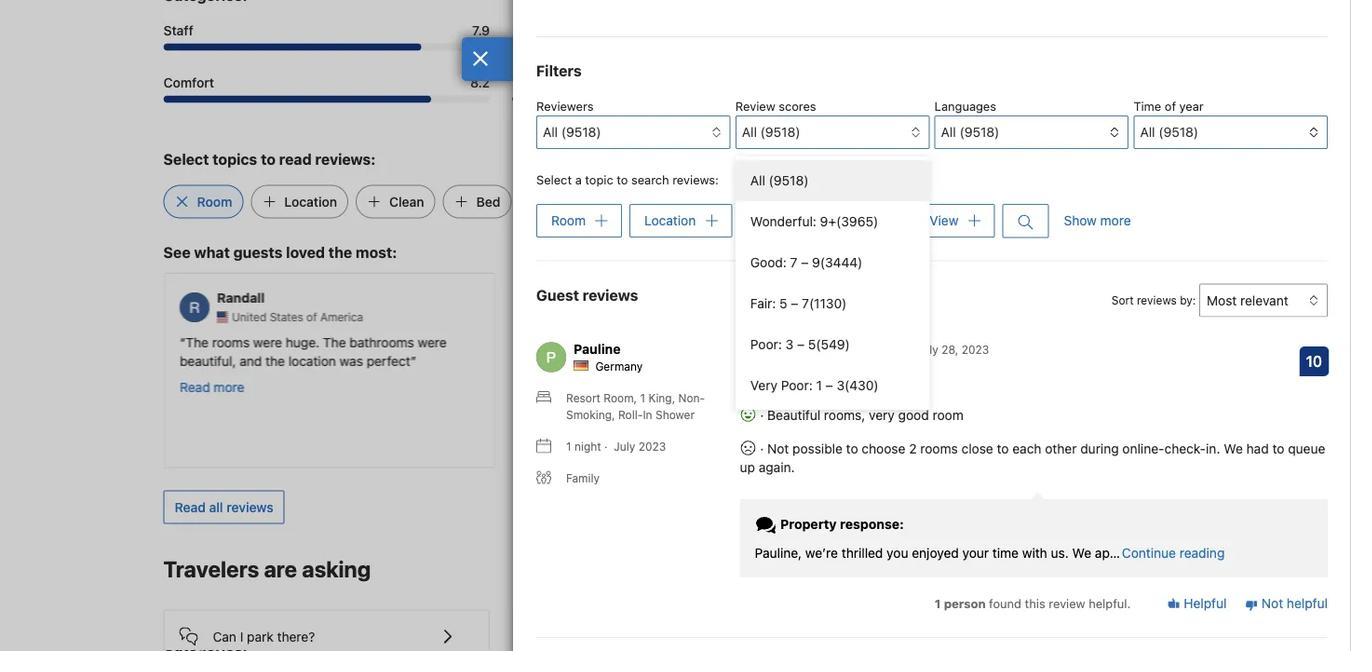 Task type: locate. For each thing, give the bounding box(es) containing it.
close down michelle
[[917, 334, 949, 350]]

the left location
[[265, 353, 285, 368]]

1 horizontal spatial close
[[962, 441, 994, 456]]

value
[[512, 74, 546, 90]]

0 horizontal spatial we
[[1073, 545, 1092, 561]]

this
[[601, 390, 623, 406], [1025, 596, 1046, 610]]

0 horizontal spatial reviews
[[227, 499, 274, 515]]

0 horizontal spatial read more
[[179, 379, 244, 394]]

michelle united states of america
[[910, 290, 1056, 324]]

2 vertical spatial 1
[[935, 596, 941, 610]]

1 vertical spatial had
[[1247, 441, 1269, 456]]

staff
[[163, 22, 194, 38]]

all (9518) down review scores
[[742, 124, 801, 140]]

perfect down bathrooms
[[366, 353, 410, 368]]

close
[[726, 390, 760, 406]]

had down husbands at the right bottom
[[729, 353, 752, 368]]

had
[[729, 353, 752, 368], [1247, 441, 1269, 456]]

comfort
[[163, 74, 214, 90]]

· down very
[[760, 407, 764, 423]]

0 vertical spatial for
[[550, 74, 567, 90]]

1 horizontal spatial we
[[1224, 441, 1243, 456]]

more down beautiful,
[[213, 379, 244, 394]]

read more for leon
[[526, 435, 590, 450]]

1 vertical spatial 1
[[566, 440, 572, 453]]

(9518) down languages in the right of the page
[[960, 124, 1000, 140]]

2 were from the left
[[417, 334, 446, 350]]

1 horizontal spatial 7
[[802, 296, 809, 311]]

comfort 8.2 meter
[[163, 95, 490, 103]]

all for languages
[[941, 124, 956, 140]]

reviewers'
[[756, 343, 817, 356]]

0 vertical spatial view
[[553, 194, 583, 209]]

5 right the first
[[808, 337, 816, 352]]

1 for 1 person found this review helpful.
[[935, 596, 941, 610]]

to right the topic
[[617, 173, 628, 187]]

time left in
[[526, 353, 552, 368]]

(9518) for review scores
[[761, 124, 801, 140]]

had right in.
[[1247, 441, 1269, 456]]

1 horizontal spatial read more button
[[526, 434, 590, 452]]

select left the topic
[[537, 173, 572, 187]]

0 horizontal spatial this
[[601, 390, 623, 406]]

more up good
[[906, 379, 937, 394]]

1 horizontal spatial i
[[638, 353, 642, 368]]

see what guests loved the most:
[[163, 243, 397, 261]]

1 vertical spatial clean
[[755, 213, 789, 228]]

0 horizontal spatial 1
[[566, 440, 572, 453]]

0 horizontal spatial select
[[163, 150, 209, 168]]

was
[[543, 334, 567, 350], [890, 334, 913, 350], [339, 353, 363, 368]]

facilities 7.8 meter
[[512, 43, 839, 51]]

of left the year at right top
[[1165, 99, 1177, 113]]

america up " the rooms were huge. the bathrooms were beautiful, and the location was perfect
[[320, 311, 363, 324]]

not inside not possible to choose 2 rooms close to each other during online-check-in. we had to queue up again.
[[768, 441, 789, 456]]

(9518) down review scores
[[761, 124, 801, 140]]

close
[[917, 334, 949, 350], [962, 441, 994, 456]]

list of reviews region
[[525, 317, 1339, 651]]

1 horizontal spatial bed
[[848, 213, 871, 228]]

2 horizontal spatial 1
[[935, 596, 941, 610]]

" down anyone!
[[682, 409, 688, 424]]

review categories element
[[163, 0, 247, 6]]

read
[[279, 150, 312, 168]]

perfect inside it was the perfect place for my husbands first time in las vegas! i loved that we had a non- smoking floor and we would definitely recommend this hotel to anyone! close to great food and luxury shopping!
[[593, 334, 637, 350]]

1 all (9518) button from the left
[[537, 116, 731, 149]]

0 horizontal spatial for
[[550, 74, 567, 90]]

do.
[[872, 353, 890, 368]]

enjoyed
[[912, 545, 959, 561]]

can i park there?
[[213, 629, 315, 644]]

1 horizontal spatial had
[[1247, 441, 1269, 456]]

read for read all reviews button
[[175, 499, 206, 515]]

reviews left "by:"
[[1137, 294, 1177, 307]]

scored 10 element
[[1300, 346, 1330, 376]]

all down languages in the right of the page
[[941, 124, 956, 140]]

sort
[[1112, 294, 1134, 307]]

1 horizontal spatial "
[[682, 409, 688, 424]]

fair: 5 – 7 (1130)
[[751, 296, 847, 311]]

loved inside it was the perfect place for my husbands first time in las vegas! i loved that we had a non- smoking floor and we would definitely recommend this hotel to anyone! close to great food and luxury shopping!
[[645, 353, 678, 368]]

0 vertical spatial perfect
[[593, 334, 637, 350]]

topic
[[585, 173, 614, 187]]

1 horizontal spatial for
[[677, 334, 693, 350]]

2 united from the left
[[924, 311, 959, 324]]

2 horizontal spatial i
[[1064, 334, 1067, 350]]

beautiful
[[768, 407, 821, 423]]

0 vertical spatial this
[[601, 390, 623, 406]]

read more button down food
[[526, 434, 590, 452]]

1 vertical spatial "
[[682, 409, 688, 424]]

select for select topics to read reviews:
[[163, 150, 209, 168]]

0 horizontal spatial view
[[553, 194, 583, 209]]

1 united from the left
[[231, 311, 266, 324]]

it inside it was close to the main things i wanted to see a do.
[[878, 334, 886, 350]]

not
[[768, 441, 789, 456], [1262, 596, 1284, 611]]

all (9518) button for review scores
[[736, 116, 930, 149]]

america up things
[[1013, 311, 1056, 324]]

· right "night" at the bottom left of page
[[605, 440, 608, 453]]

and
[[239, 353, 262, 368], [611, 372, 634, 387], [557, 409, 579, 424]]

all (9518) for languages
[[941, 124, 1000, 140]]

rooms inside " the rooms were huge. the bathrooms were beautiful, and the location was perfect
[[212, 334, 249, 350]]

not possible to choose 2 rooms close to each other during online-check-in. we had to queue up again.
[[740, 441, 1326, 475]]

1 vertical spatial i
[[638, 353, 642, 368]]

of up huge.
[[306, 311, 317, 324]]

poor: up non-
[[751, 337, 782, 352]]

0 vertical spatial "
[[410, 353, 416, 368]]

time
[[1134, 99, 1162, 113]]

1 vertical spatial perfect
[[366, 353, 410, 368]]

2023
[[962, 343, 989, 356], [639, 440, 666, 453]]

was inside it was close to the main things i wanted to see a do.
[[890, 334, 913, 350]]

(9518) down time of year
[[1159, 124, 1199, 140]]

2 it from the left
[[878, 334, 886, 350]]

0 horizontal spatial was
[[339, 353, 363, 368]]

to down would
[[660, 390, 672, 406]]

0 vertical spatial rooms
[[212, 334, 249, 350]]

1 horizontal spatial states
[[962, 311, 996, 324]]

all for review scores
[[742, 124, 757, 140]]

helpful.
[[1089, 596, 1131, 610]]

0 horizontal spatial 5
[[780, 296, 788, 311]]

0 vertical spatial location
[[284, 194, 337, 209]]

1 horizontal spatial were
[[417, 334, 446, 350]]

0 horizontal spatial see
[[163, 243, 191, 261]]

0 horizontal spatial read more button
[[179, 378, 244, 396]]

1 horizontal spatial all (9518) button
[[1134, 116, 1328, 149]]

was up do.
[[890, 334, 913, 350]]

0 horizontal spatial close
[[917, 334, 949, 350]]

helpful button
[[1168, 594, 1227, 613]]

2 states from the left
[[962, 311, 996, 324]]

languages
[[935, 99, 997, 113]]

reviewed:
[[861, 343, 914, 356]]

0 vertical spatial 5
[[780, 296, 788, 311]]

read more for randall
[[179, 379, 244, 394]]

1 for 1 night · july 2023
[[566, 440, 572, 453]]

view down select a topic to search reviews:
[[553, 194, 583, 209]]

all down time
[[1141, 124, 1156, 140]]

not inside not helpful button
[[1262, 596, 1284, 611]]

reviews right all
[[227, 499, 274, 515]]

all (9518) button down scores
[[736, 116, 930, 149]]

select left topics in the left top of the page
[[163, 150, 209, 168]]

1 right "great"
[[816, 378, 822, 393]]

· up the again.
[[757, 441, 768, 456]]

were right bathrooms
[[417, 334, 446, 350]]

for up that
[[677, 334, 693, 350]]

all down review
[[742, 124, 757, 140]]

the up beautiful,
[[185, 334, 208, 350]]

0 horizontal spatial it
[[532, 334, 540, 350]]

i inside it was the perfect place for my husbands first time in las vegas! i loved that we had a non- smoking floor and we would definitely recommend this hotel to anyone! close to great food and luxury shopping!
[[638, 353, 642, 368]]

a left non-
[[755, 353, 762, 368]]

by:
[[1180, 294, 1196, 307]]

beautiful,
[[179, 353, 236, 368]]

for up reviewers
[[550, 74, 567, 90]]

0 horizontal spatial all (9518) button
[[537, 116, 731, 149]]

can i park there? button
[[179, 611, 474, 648]]

more for leon the read more button
[[560, 435, 590, 450]]

more for randall's the read more button
[[213, 379, 244, 394]]

was up in
[[543, 334, 567, 350]]

2 all (9518) button from the left
[[736, 116, 930, 149]]

0 horizontal spatial 3
[[786, 337, 794, 352]]

there?
[[277, 629, 315, 644]]

0 vertical spatial had
[[729, 353, 752, 368]]

for inside it was the perfect place for my husbands first time in las vegas! i loved that we had a non- smoking floor and we would definitely recommend this hotel to anyone! close to great food and luxury shopping!
[[677, 334, 693, 350]]

(9518) for time of year
[[1159, 124, 1199, 140]]

0 horizontal spatial america
[[320, 311, 363, 324]]

location down the search at the top of the page
[[645, 213, 696, 228]]

possible
[[793, 441, 843, 456]]

good: 7 – 9 (3444)
[[751, 255, 863, 270]]

not helpful button
[[1245, 594, 1328, 613]]

see inside button
[[1085, 563, 1109, 578]]

7 left 9 at the right
[[790, 255, 798, 270]]

response:
[[840, 516, 904, 531]]

(549)
[[816, 337, 850, 352]]

july left 28,
[[917, 343, 939, 356]]

smoking
[[526, 372, 577, 387]]

read more down beautiful,
[[179, 379, 244, 394]]

check-
[[1165, 441, 1206, 456]]

5 right fair:
[[780, 296, 788, 311]]

randall
[[217, 290, 264, 306]]

a inside button
[[610, 629, 617, 644]]

choose
[[862, 441, 906, 456]]

all (9518) button
[[935, 116, 1129, 149], [1134, 116, 1328, 149]]

2 horizontal spatial read more button
[[872, 378, 937, 396]]

– for 9
[[801, 255, 809, 270]]

(9518) for languages
[[960, 124, 1000, 140]]

more up family
[[560, 435, 590, 450]]

room down the topic
[[551, 213, 586, 228]]

1 vertical spatial loved
[[645, 353, 678, 368]]

room down topics in the left top of the page
[[197, 194, 232, 209]]

states up main
[[962, 311, 996, 324]]

1 horizontal spatial reviews
[[583, 286, 638, 303]]

value for money 7.8 meter
[[512, 95, 839, 103]]

all for reviewers
[[543, 124, 558, 140]]

1 vertical spatial we
[[637, 372, 654, 387]]

0 vertical spatial time
[[526, 353, 552, 368]]

perfect up vegas!
[[593, 334, 637, 350]]

again.
[[759, 460, 795, 475]]

this inside list of reviews region
[[1025, 596, 1046, 610]]

night
[[575, 440, 601, 453]]

was for close
[[890, 334, 913, 350]]

1 horizontal spatial this
[[1025, 596, 1046, 610]]

to left choose
[[846, 441, 859, 456]]

reviews: right the read
[[315, 150, 376, 168]]

8.2
[[470, 74, 490, 90]]

were left huge.
[[253, 334, 282, 350]]

not up the again.
[[768, 441, 789, 456]]

1 horizontal spatial it
[[878, 334, 886, 350]]

all (9518) down reviewers
[[543, 124, 601, 140]]

location
[[284, 194, 337, 209], [645, 213, 696, 228]]

very
[[751, 378, 778, 393]]

1 horizontal spatial the
[[323, 334, 346, 350]]

family
[[566, 472, 600, 485]]

all (9518) for reviewers
[[543, 124, 601, 140]]

pauline
[[574, 341, 621, 356]]

husbands
[[718, 334, 777, 350]]

3
[[786, 337, 794, 352], [837, 378, 845, 393]]

it inside it was the perfect place for my husbands first time in las vegas! i loved that we had a non- smoking floor and we would definitely recommend this hotel to anyone! close to great food and luxury shopping!
[[532, 334, 540, 350]]

1 vertical spatial close
[[962, 441, 994, 456]]

2 horizontal spatial of
[[1165, 99, 1177, 113]]

this up luxury
[[601, 390, 623, 406]]

reviewers
[[537, 99, 594, 113]]

are
[[264, 556, 297, 582]]

michelle
[[910, 290, 963, 306]]

2 horizontal spatial and
[[611, 372, 634, 387]]

1 inside filter reviews region
[[816, 378, 822, 393]]

0 horizontal spatial not
[[768, 441, 789, 456]]

(9518) up wonderful:
[[769, 173, 809, 188]]

0 vertical spatial we
[[708, 353, 726, 368]]

review
[[1049, 596, 1086, 610]]

all down reviewers
[[543, 124, 558, 140]]

pauline,
[[755, 545, 802, 561]]

0 vertical spatial clean
[[389, 194, 424, 209]]

all for time of year
[[1141, 124, 1156, 140]]

to down michelle united states of america
[[952, 334, 964, 350]]

read down food
[[526, 435, 556, 450]]

read more
[[179, 379, 244, 394], [872, 379, 937, 394], [526, 435, 590, 450]]

0 vertical spatial not
[[768, 441, 789, 456]]

view up michelle
[[930, 213, 959, 228]]

clean up most:
[[389, 194, 424, 209]]

0 horizontal spatial loved
[[286, 243, 325, 261]]

location down the read
[[284, 194, 337, 209]]

it down l
[[532, 334, 540, 350]]

0 horizontal spatial were
[[253, 334, 282, 350]]

1 vertical spatial rooms
[[921, 441, 958, 456]]

" down bathrooms
[[410, 353, 416, 368]]

read more down food
[[526, 435, 590, 450]]

0 horizontal spatial all (9518) button
[[935, 116, 1129, 149]]

not left helpful
[[1262, 596, 1284, 611]]

1 horizontal spatial location
[[645, 213, 696, 228]]

1 it from the left
[[532, 334, 540, 350]]

reviews: right the search at the top of the page
[[673, 173, 719, 187]]

1 horizontal spatial america
[[1013, 311, 1056, 324]]

read down beautiful,
[[179, 379, 210, 394]]

poor: up beautiful
[[781, 378, 813, 393]]

it up do.
[[878, 334, 886, 350]]

filters
[[537, 62, 582, 80]]

1 horizontal spatial read more
[[526, 435, 590, 450]]

clean up good:
[[755, 213, 789, 228]]

rooms right the 2
[[921, 441, 958, 456]]

0 horizontal spatial july
[[614, 440, 636, 453]]

0 horizontal spatial reviews:
[[315, 150, 376, 168]]

2023 right 28,
[[962, 343, 989, 356]]

3 up non-
[[786, 337, 794, 352]]

"
[[410, 353, 416, 368], [682, 409, 688, 424]]

1 vertical spatial view
[[930, 213, 959, 228]]

0 vertical spatial and
[[239, 353, 262, 368]]

1 vertical spatial time
[[993, 545, 1019, 561]]

reviews for sort
[[1137, 294, 1177, 307]]

guest reviews
[[537, 286, 638, 303]]

1 all (9518) button from the left
[[935, 116, 1129, 149]]

read more button for randall
[[179, 378, 244, 396]]

of up main
[[999, 311, 1010, 324]]

the up location
[[323, 334, 346, 350]]

to
[[261, 150, 276, 168], [617, 173, 628, 187], [952, 334, 964, 350], [1118, 334, 1130, 350], [660, 390, 672, 406], [764, 390, 776, 406], [846, 441, 859, 456], [997, 441, 1009, 456], [1273, 441, 1285, 456]]

with
[[1023, 545, 1048, 561]]

0 horizontal spatial perfect
[[366, 353, 410, 368]]

value for money
[[512, 74, 612, 90]]

time inside it was the perfect place for my husbands first time in las vegas! i loved that we had a non- smoking floor and we would definitely recommend this hotel to anyone! close to great food and luxury shopping!
[[526, 353, 552, 368]]

the up las on the bottom
[[570, 334, 590, 350]]

united
[[231, 311, 266, 324], [924, 311, 959, 324]]

0 vertical spatial select
[[163, 150, 209, 168]]

0 vertical spatial we
[[1224, 441, 1243, 456]]

1 horizontal spatial see
[[1085, 563, 1109, 578]]

0 vertical spatial 3
[[786, 337, 794, 352]]

i right can on the bottom left
[[240, 629, 243, 644]]

more
[[1101, 213, 1131, 228], [213, 379, 244, 394], [906, 379, 937, 394], [560, 435, 590, 450]]

read for leon the read more button
[[526, 435, 556, 450]]

united down michelle
[[924, 311, 959, 324]]

the left main
[[968, 334, 987, 350]]

close down room
[[962, 441, 994, 456]]

1 vertical spatial 2023
[[639, 440, 666, 453]]

0 horizontal spatial had
[[729, 353, 752, 368]]

1 were from the left
[[253, 334, 282, 350]]

poor: 3 – 5 (549)
[[751, 337, 850, 352]]

loved down 'place'
[[645, 353, 678, 368]]

2 america from the left
[[1013, 311, 1056, 324]]

time of year
[[1134, 99, 1204, 113]]

all (9518) button up select a topic to search reviews:
[[537, 116, 731, 149]]

money
[[571, 74, 612, 90]]

time left with
[[993, 545, 1019, 561]]

poor:
[[751, 337, 782, 352], [781, 378, 813, 393]]

rooms down united states of america image
[[212, 334, 249, 350]]

2 all (9518) button from the left
[[1134, 116, 1328, 149]]

1 horizontal spatial rooms
[[921, 441, 958, 456]]

time inside list of reviews region
[[993, 545, 1019, 561]]

we right in.
[[1224, 441, 1243, 456]]

the inside it was close to the main things i wanted to see a do.
[[968, 334, 987, 350]]

0 vertical spatial see
[[163, 243, 191, 261]]

very poor: 1 – 3 (430)
[[751, 378, 879, 393]]

0 vertical spatial i
[[1064, 334, 1067, 350]]

5
[[780, 296, 788, 311], [808, 337, 816, 352]]

(9518)
[[562, 124, 601, 140], [761, 124, 801, 140], [960, 124, 1000, 140], [1159, 124, 1199, 140], [769, 173, 809, 188]]

clean
[[389, 194, 424, 209], [755, 213, 789, 228]]

perfect inside " the rooms were huge. the bathrooms were beautiful, and the location was perfect
[[366, 353, 410, 368]]

was inside it was the perfect place for my husbands first time in las vegas! i loved that we had a non- smoking floor and we would definitely recommend this hotel to anyone! close to great food and luxury shopping!
[[543, 334, 567, 350]]

0 horizontal spatial i
[[240, 629, 243, 644]]

0 vertical spatial 1
[[816, 378, 822, 393]]

facilities
[[512, 22, 566, 38]]

all (9518)
[[543, 124, 601, 140], [742, 124, 801, 140], [941, 124, 1000, 140], [1141, 124, 1199, 140], [751, 173, 809, 188]]

perfect
[[593, 334, 637, 350], [366, 353, 410, 368]]

1 horizontal spatial july
[[917, 343, 939, 356]]

1 horizontal spatial we
[[708, 353, 726, 368]]

states up huge.
[[269, 311, 303, 324]]

1 horizontal spatial select
[[537, 173, 572, 187]]

1 states from the left
[[269, 311, 303, 324]]

america inside michelle united states of america
[[1013, 311, 1056, 324]]

read more up good
[[872, 379, 937, 394]]

read all reviews
[[175, 499, 274, 515]]

main
[[991, 334, 1019, 350]]

and down recommend
[[557, 409, 579, 424]]

2 the from the left
[[323, 334, 346, 350]]

read more button up good
[[872, 378, 937, 396]]



Task type: describe. For each thing, give the bounding box(es) containing it.
1 vertical spatial we
[[1073, 545, 1092, 561]]

2 horizontal spatial read more
[[872, 379, 937, 394]]

8.1
[[1170, 22, 1188, 38]]

i inside button
[[240, 629, 243, 644]]

staff 7.9 meter
[[163, 43, 490, 51]]

reviews inside button
[[227, 499, 274, 515]]

non-
[[766, 353, 794, 368]]

1 vertical spatial bed
[[848, 213, 871, 228]]

"
[[179, 334, 185, 350]]

was for the
[[543, 334, 567, 350]]

select for select a topic to search reviews:
[[537, 173, 572, 187]]

and inside " the rooms were huge. the bathrooms were beautiful, and the location was perfect
[[239, 353, 262, 368]]

recommend
[[526, 390, 598, 406]]

had inside it was the perfect place for my husbands first time in las vegas! i loved that we had a non- smoking floor and we would definitely recommend this hotel to anyone! close to great food and luxury shopping!
[[729, 353, 752, 368]]

0 horizontal spatial "
[[410, 353, 416, 368]]

1 vertical spatial poor:
[[781, 378, 813, 393]]

was inside " the rooms were huge. the bathrooms were beautiful, and the location was perfect
[[339, 353, 363, 368]]

states inside michelle united states of america
[[962, 311, 996, 324]]

0 horizontal spatial bed
[[477, 194, 501, 209]]

0 horizontal spatial we
[[637, 372, 654, 387]]

the inside it was the perfect place for my husbands first time in las vegas! i loved that we had a non- smoking floor and we would definitely recommend this hotel to anyone! close to great food and luxury shopping!
[[570, 334, 590, 350]]

filter reviews region
[[537, 60, 1328, 410]]

i inside it was close to the main things i wanted to see a do.
[[1064, 334, 1067, 350]]

all
[[209, 499, 223, 515]]

can
[[213, 629, 237, 644]]

see for see availability
[[1085, 563, 1109, 578]]

united states of america image
[[217, 312, 228, 323]]

– for 7
[[791, 296, 799, 311]]

0 vertical spatial 2023
[[962, 343, 989, 356]]

united inside michelle united states of america
[[924, 311, 959, 324]]

asking
[[302, 556, 371, 582]]

this is a carousel with rotating slides. it displays featured reviews of the property. use the next and previous buttons to navigate. region
[[149, 266, 1203, 476]]

in.
[[1206, 441, 1221, 456]]

first
[[780, 334, 804, 350]]

las
[[570, 353, 591, 368]]

see for see what guests loved the most:
[[163, 243, 191, 261]]

all (9518) up wonderful:
[[751, 173, 809, 188]]

· for ·
[[757, 441, 768, 456]]

had inside not possible to choose 2 rooms close to each other during online-check-in. we had to queue up again.
[[1247, 441, 1269, 456]]

more for the right the read more button
[[906, 379, 937, 394]]

to left queue
[[1273, 441, 1285, 456]]

1 vertical spatial reviews:
[[673, 173, 719, 187]]

– for 5
[[797, 337, 805, 352]]

all (9518) button for time of year
[[1134, 116, 1328, 149]]

good:
[[751, 255, 787, 270]]

0 vertical spatial room
[[197, 194, 232, 209]]

things
[[1023, 334, 1060, 350]]

of inside michelle united states of america
[[999, 311, 1010, 324]]

not for possible
[[768, 441, 789, 456]]

a inside it was the perfect place for my husbands first time in las vegas! i loved that we had a non- smoking floor and we would definitely recommend this hotel to anyone! close to great food and luxury shopping!
[[755, 353, 762, 368]]

topics
[[213, 150, 257, 168]]

0 horizontal spatial of
[[306, 311, 317, 324]]

helpful
[[1181, 596, 1227, 611]]

0 vertical spatial 7
[[790, 255, 798, 270]]

see availability
[[1085, 563, 1177, 578]]

to left the each
[[997, 441, 1009, 456]]

that
[[681, 353, 705, 368]]

we're
[[806, 545, 838, 561]]

all (9518) button for languages
[[935, 116, 1129, 149]]

it for it was the perfect place for my husbands first time in las vegas! i loved that we had a non- smoking floor and we would definitely recommend this hotel to anyone! close to great food and luxury shopping!
[[532, 334, 540, 350]]

reading
[[1180, 545, 1225, 561]]

other
[[1045, 441, 1077, 456]]

we inside not possible to choose 2 rooms close to each other during online-check-in. we had to queue up again.
[[1224, 441, 1243, 456]]

park
[[247, 629, 274, 644]]

to left the read
[[261, 150, 276, 168]]

wonderful:
[[751, 214, 817, 229]]

the inside " the rooms were huge. the bathrooms were beautiful, and the location was perfect
[[265, 353, 285, 368]]

most:
[[356, 243, 397, 261]]

read for randall's the read more button
[[179, 379, 210, 394]]

see availability button
[[1074, 554, 1188, 587]]

close inside it was close to the main things i wanted to see a do.
[[917, 334, 949, 350]]

1 vertical spatial 7
[[802, 296, 809, 311]]

availability
[[1112, 563, 1177, 578]]

year
[[1180, 99, 1204, 113]]

choice
[[820, 343, 857, 356]]

a left the topic
[[575, 173, 582, 187]]

shopping!
[[623, 409, 682, 424]]

28,
[[942, 343, 959, 356]]

ap…
[[1095, 545, 1120, 561]]

there
[[575, 629, 607, 644]]

· beautiful rooms, very good room
[[757, 407, 964, 423]]

1 america from the left
[[320, 311, 363, 324]]

7.8
[[821, 22, 839, 38]]

1 horizontal spatial view
[[930, 213, 959, 228]]

read more button for leon
[[526, 434, 590, 452]]

(3444)
[[820, 255, 863, 270]]

1 horizontal spatial 3
[[837, 378, 845, 393]]

leon
[[563, 290, 594, 306]]

germany
[[596, 360, 643, 373]]

person
[[944, 596, 986, 610]]

hotel
[[626, 390, 657, 406]]

property response:
[[777, 516, 904, 531]]

1 the from the left
[[185, 334, 208, 350]]

reviews for guest
[[583, 286, 638, 303]]

continue
[[1122, 545, 1176, 561]]

1 vertical spatial location
[[645, 213, 696, 228]]

all (9518) button for reviewers
[[537, 116, 731, 149]]

wanted
[[1071, 334, 1115, 350]]

all (9518) for time of year
[[1141, 124, 1199, 140]]

exceptional
[[740, 363, 834, 385]]

more right the show
[[1101, 213, 1131, 228]]

to left see
[[1118, 334, 1130, 350]]

online-
[[1123, 441, 1165, 456]]

close inside not possible to choose 2 rooms close to each other during online-check-in. we had to queue up again.
[[962, 441, 994, 456]]

is there a spa? button
[[528, 611, 823, 648]]

2
[[909, 441, 917, 456]]

it was close to the main things i wanted to see a do.
[[872, 334, 1166, 368]]

your
[[963, 545, 989, 561]]

reviewed: july 28, 2023
[[861, 343, 989, 356]]

read for the right the read more button
[[872, 379, 903, 394]]

in
[[556, 353, 566, 368]]

is there a spa?
[[562, 629, 649, 644]]

spa?
[[621, 629, 649, 644]]

show more
[[1064, 213, 1131, 228]]

· for · beautiful rooms, very good room
[[760, 407, 764, 423]]

thrilled
[[842, 545, 883, 561]]

the left most:
[[329, 243, 352, 261]]

floor
[[580, 372, 608, 387]]

during
[[1081, 441, 1119, 456]]

not for helpful
[[1262, 596, 1284, 611]]

all (9518) for review scores
[[742, 124, 801, 140]]

luxury
[[583, 409, 619, 424]]

good
[[899, 407, 929, 423]]

(430)
[[845, 378, 879, 393]]

it for it was close to the main things i wanted to see a do.
[[878, 334, 886, 350]]

0 horizontal spatial location
[[284, 194, 337, 209]]

a inside it was close to the main things i wanted to see a do.
[[1159, 334, 1166, 350]]

0 vertical spatial poor:
[[751, 337, 782, 352]]

not helpful
[[1259, 596, 1328, 611]]

huge.
[[285, 334, 319, 350]]

location 9.0 meter
[[861, 95, 1188, 103]]

queue
[[1288, 441, 1326, 456]]

continue reading link
[[1122, 544, 1225, 562]]

vegas!
[[594, 353, 635, 368]]

rooms inside not possible to choose 2 rooms close to each other during online-check-in. we had to queue up again.
[[921, 441, 958, 456]]

see
[[1134, 334, 1155, 350]]

united states of america
[[231, 311, 363, 324]]

each
[[1013, 441, 1042, 456]]

0 vertical spatial reviews:
[[315, 150, 376, 168]]

wonderful: 9+ (3965)
[[751, 214, 879, 229]]

(9518) for reviewers
[[562, 124, 601, 140]]

up
[[740, 460, 755, 475]]

0 horizontal spatial clean
[[389, 194, 424, 209]]

to left "great"
[[764, 390, 776, 406]]

all up wonderful:
[[751, 173, 766, 188]]

1 vertical spatial room
[[551, 213, 586, 228]]

all (9518) link
[[736, 160, 930, 201]]

9
[[812, 255, 820, 270]]

very
[[869, 407, 895, 423]]

travelers are asking
[[163, 556, 371, 582]]

this inside it was the perfect place for my husbands first time in las vegas! i loved that we had a non- smoking floor and we would definitely recommend this hotel to anyone! close to great food and luxury shopping!
[[601, 390, 623, 406]]

would
[[658, 372, 694, 387]]

search
[[632, 173, 669, 187]]

1 horizontal spatial 5
[[808, 337, 816, 352]]

of inside filter reviews region
[[1165, 99, 1177, 113]]

0 horizontal spatial 2023
[[639, 440, 666, 453]]

2 vertical spatial and
[[557, 409, 579, 424]]

select a topic to search reviews:
[[537, 173, 719, 187]]

it was the perfect place for my husbands first time in las vegas! i loved that we had a non- smoking floor and we would definitely recommend this hotel to anyone! close to great food and luxury shopping!
[[526, 334, 811, 424]]

guests
[[234, 243, 283, 261]]

close image
[[472, 51, 489, 66]]



Task type: vqa. For each thing, say whether or not it's contained in the screenshot.
"LEON"
yes



